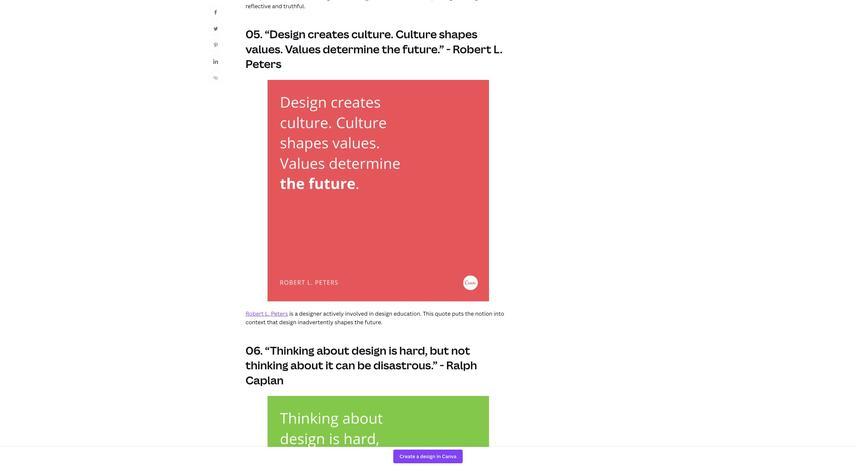 Task type: vqa. For each thing, say whether or not it's contained in the screenshot.
shows
yes



Task type: describe. For each thing, give the bounding box(es) containing it.
1 vertical spatial about
[[291, 358, 323, 373]]

education.
[[394, 310, 422, 317]]

inadvertently
[[298, 319, 333, 326]]

bad
[[305, 0, 315, 1]]

culture
[[396, 27, 437, 41]]

this inside this quote shows that bad design is misleading, and obscures the truth, while good design is reflective and truthful.
[[246, 0, 256, 1]]

future.
[[365, 319, 382, 326]]

robert l. peters
[[246, 310, 288, 317]]

good
[[450, 0, 463, 1]]

05. "design creates culture. culture shapes values. values determine the future." - robert l. peters
[[246, 27, 502, 71]]

0 vertical spatial and
[[371, 0, 381, 1]]

0 vertical spatial about
[[317, 343, 349, 358]]

values.
[[246, 42, 283, 56]]

into
[[494, 310, 504, 317]]

actively
[[323, 310, 344, 317]]

future."
[[402, 42, 444, 56]]

"design
[[265, 27, 306, 41]]

determine
[[323, 42, 380, 56]]

quote inside this quote shows that bad design is misleading, and obscures the truth, while good design is reflective and truthful.
[[258, 0, 273, 1]]

ralph
[[446, 358, 477, 373]]

peters inside 05. "design creates culture. culture shapes values. values determine the future." - robert l. peters
[[246, 56, 281, 71]]

it
[[325, 358, 333, 373]]

l. inside 05. "design creates culture. culture shapes values. values determine the future." - robert l. peters
[[494, 42, 502, 56]]

shows
[[275, 0, 291, 1]]

that inside this quote shows that bad design is misleading, and obscures the truth, while good design is reflective and truthful.
[[292, 0, 303, 1]]

the inside 05. "design creates culture. culture shapes values. values determine the future." - robert l. peters
[[382, 42, 400, 56]]

the right the puts
[[465, 310, 474, 317]]

design right in
[[375, 310, 392, 317]]

design inside 06. "thinking about design is hard, but not thinking about it can be disastrous." - ralph caplan
[[352, 343, 386, 358]]

this quote shows that bad design is misleading, and obscures the truth, while good design is reflective and truthful.
[[246, 0, 487, 10]]

quote inside is a designer actively involved in design education. this quote puts the notion into context that design inadvertently shapes the future.
[[435, 310, 451, 317]]

reflective
[[246, 2, 271, 10]]



Task type: locate. For each thing, give the bounding box(es) containing it.
06.
[[246, 343, 263, 358]]

is inside 06. "thinking about design is hard, but not thinking about it can be disastrous." - ralph caplan
[[389, 343, 397, 358]]

1 horizontal spatial -
[[446, 42, 451, 56]]

truth,
[[418, 0, 433, 1]]

misleading,
[[340, 0, 370, 1]]

and left 'obscures'
[[371, 0, 381, 1]]

design
[[316, 0, 333, 1], [464, 0, 481, 1], [375, 310, 392, 317], [279, 319, 296, 326], [352, 343, 386, 358]]

0 horizontal spatial that
[[267, 319, 278, 326]]

hard,
[[399, 343, 428, 358]]

1 vertical spatial quote
[[435, 310, 451, 317]]

0 vertical spatial -
[[446, 42, 451, 56]]

puts
[[452, 310, 464, 317]]

quote up reflective
[[258, 0, 273, 1]]

is right the good
[[483, 0, 487, 1]]

quote left the puts
[[435, 310, 451, 317]]

1 vertical spatial l.
[[265, 310, 270, 317]]

shapes inside 05. "design creates culture. culture shapes values. values determine the future." - robert l. peters
[[439, 27, 477, 41]]

1 horizontal spatial l.
[[494, 42, 502, 56]]

not
[[451, 343, 470, 358]]

robert l. peters link
[[246, 310, 288, 317]]

06. "thinking about design is hard, but not thinking about it can be disastrous." - ralph caplan
[[246, 343, 477, 387]]

caplan
[[246, 373, 284, 387]]

about left it
[[291, 358, 323, 373]]

this inside is a designer actively involved in design education. this quote puts the notion into context that design inadvertently shapes the future.
[[423, 310, 434, 317]]

be
[[357, 358, 371, 373]]

1 vertical spatial this
[[423, 310, 434, 317]]

design right bad
[[316, 0, 333, 1]]

design up be
[[352, 343, 386, 358]]

values
[[285, 42, 321, 56]]

- down the but
[[440, 358, 444, 373]]

that
[[292, 0, 303, 1], [267, 319, 278, 326]]

robert
[[453, 42, 491, 56], [246, 310, 264, 317]]

1 vertical spatial shapes
[[335, 319, 353, 326]]

this
[[246, 0, 256, 1], [423, 310, 434, 317]]

0 vertical spatial l.
[[494, 42, 502, 56]]

- inside 05. "design creates culture. culture shapes values. values determine the future." - robert l. peters
[[446, 42, 451, 56]]

a
[[295, 310, 298, 317]]

quote
[[258, 0, 273, 1], [435, 310, 451, 317]]

peters
[[246, 56, 281, 71], [271, 310, 288, 317]]

0 horizontal spatial quote
[[258, 0, 273, 1]]

05.
[[246, 27, 263, 41]]

is left a
[[289, 310, 293, 317]]

- inside 06. "thinking about design is hard, but not thinking about it can be disastrous." - ralph caplan
[[440, 358, 444, 373]]

the
[[408, 0, 417, 1], [382, 42, 400, 56], [465, 310, 474, 317], [355, 319, 363, 326]]

shapes down the good
[[439, 27, 477, 41]]

and
[[371, 0, 381, 1], [272, 2, 282, 10]]

about
[[317, 343, 349, 358], [291, 358, 323, 373]]

robert inside 05. "design creates culture. culture shapes values. values determine the future." - robert l. peters
[[453, 42, 491, 56]]

1 vertical spatial -
[[440, 358, 444, 373]]

1 horizontal spatial shapes
[[439, 27, 477, 41]]

the down 'involved'
[[355, 319, 363, 326]]

0 vertical spatial robert
[[453, 42, 491, 56]]

is
[[335, 0, 339, 1], [483, 0, 487, 1], [289, 310, 293, 317], [389, 343, 397, 358]]

peters left a
[[271, 310, 288, 317]]

1 vertical spatial peters
[[271, 310, 288, 317]]

disastrous."
[[373, 358, 438, 373]]

is inside is a designer actively involved in design education. this quote puts the notion into context that design inadvertently shapes the future.
[[289, 310, 293, 317]]

that down robert l. peters link
[[267, 319, 278, 326]]

shapes
[[439, 27, 477, 41], [335, 319, 353, 326]]

about up it
[[317, 343, 349, 358]]

involved
[[345, 310, 368, 317]]

1 vertical spatial robert
[[246, 310, 264, 317]]

is up disastrous."
[[389, 343, 397, 358]]

1 vertical spatial and
[[272, 2, 282, 10]]

context
[[246, 319, 266, 326]]

0 horizontal spatial and
[[272, 2, 282, 10]]

1 vertical spatial that
[[267, 319, 278, 326]]

this up reflective
[[246, 0, 256, 1]]

0 horizontal spatial -
[[440, 358, 444, 373]]

while
[[434, 0, 448, 1]]

0 vertical spatial quote
[[258, 0, 273, 1]]

1 horizontal spatial quote
[[435, 310, 451, 317]]

can
[[336, 358, 355, 373]]

0 vertical spatial peters
[[246, 56, 281, 71]]

is left misleading,
[[335, 0, 339, 1]]

l.
[[494, 42, 502, 56], [265, 310, 270, 317]]

0 horizontal spatial l.
[[265, 310, 270, 317]]

designer
[[299, 310, 322, 317]]

but
[[430, 343, 449, 358]]

1 horizontal spatial and
[[371, 0, 381, 1]]

0 horizontal spatial robert
[[246, 310, 264, 317]]

0 horizontal spatial shapes
[[335, 319, 353, 326]]

that up 'truthful.'
[[292, 0, 303, 1]]

1 horizontal spatial robert
[[453, 42, 491, 56]]

0 vertical spatial that
[[292, 0, 303, 1]]

1 horizontal spatial that
[[292, 0, 303, 1]]

is a designer actively involved in design education. this quote puts the notion into context that design inadvertently shapes the future.
[[246, 310, 504, 326]]

obscures
[[382, 0, 407, 1]]

in
[[369, 310, 374, 317]]

design down a
[[279, 319, 296, 326]]

shapes inside is a designer actively involved in design education. this quote puts the notion into context that design inadvertently shapes the future.
[[335, 319, 353, 326]]

"thinking
[[265, 343, 314, 358]]

truthful.
[[283, 2, 305, 10]]

the inside this quote shows that bad design is misleading, and obscures the truth, while good design is reflective and truthful.
[[408, 0, 417, 1]]

shapes down "actively"
[[335, 319, 353, 326]]

and down shows
[[272, 2, 282, 10]]

- right future."
[[446, 42, 451, 56]]

-
[[446, 42, 451, 56], [440, 358, 444, 373]]

0 vertical spatial this
[[246, 0, 256, 1]]

0 vertical spatial shapes
[[439, 27, 477, 41]]

this right education.
[[423, 310, 434, 317]]

1 horizontal spatial this
[[423, 310, 434, 317]]

the left truth,
[[408, 0, 417, 1]]

the down culture.
[[382, 42, 400, 56]]

thinking
[[246, 358, 288, 373]]

culture.
[[351, 27, 393, 41]]

notion
[[475, 310, 492, 317]]

0 horizontal spatial this
[[246, 0, 256, 1]]

creates
[[308, 27, 349, 41]]

peters down values.
[[246, 56, 281, 71]]

design right the good
[[464, 0, 481, 1]]

that inside is a designer actively involved in design education. this quote puts the notion into context that design inadvertently shapes the future.
[[267, 319, 278, 326]]



